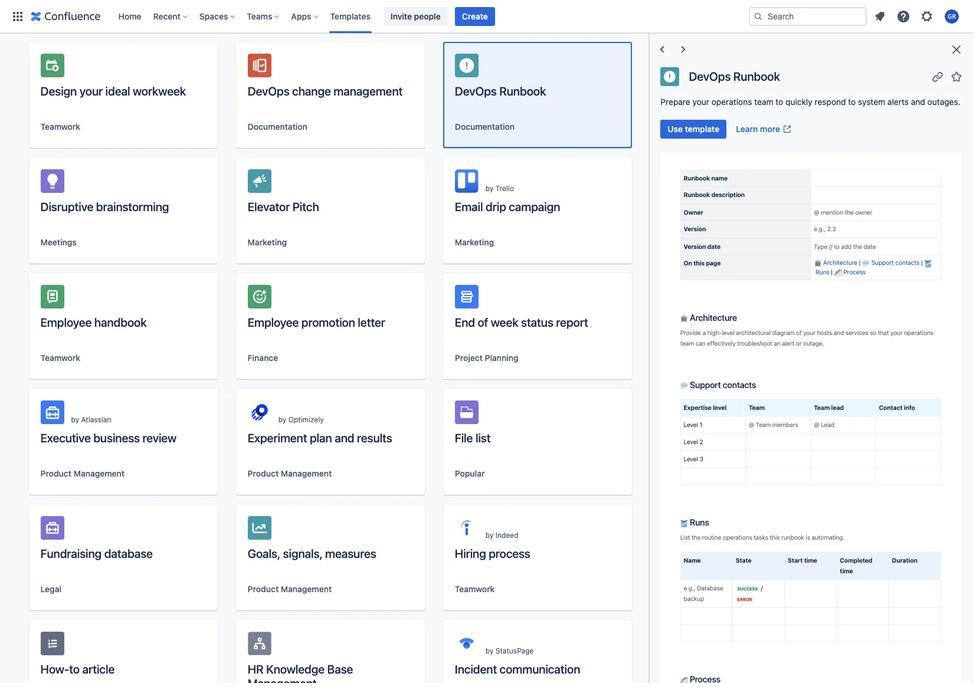 Task type: describe. For each thing, give the bounding box(es) containing it.
create
[[462, 11, 488, 21]]

2 horizontal spatial to
[[849, 97, 856, 107]]

popular button
[[455, 468, 485, 480]]

employee handbook
[[40, 316, 147, 329]]

communication
[[500, 663, 580, 677]]

brainstorming
[[96, 200, 169, 214]]

invite
[[391, 11, 412, 21]]

create link
[[455, 7, 495, 26]]

incident
[[455, 663, 497, 677]]

experiment
[[248, 432, 307, 445]]

list
[[476, 432, 491, 445]]

product for goals, signals, measures
[[248, 584, 279, 594]]

marketing for email
[[455, 237, 494, 247]]

team
[[755, 97, 774, 107]]

more
[[760, 124, 780, 134]]

2 horizontal spatial devops
[[689, 69, 731, 83]]

home link
[[115, 7, 145, 26]]

teamwork button for employee
[[40, 352, 80, 364]]

hr knowledge base management button
[[236, 620, 425, 684]]

by for experiment
[[278, 416, 287, 424]]

status
[[521, 316, 554, 329]]

use template
[[668, 124, 720, 134]]

goals, signals, measures
[[248, 547, 376, 561]]

product management button for executive
[[40, 468, 125, 480]]

hr
[[248, 663, 264, 677]]

notification icon image
[[873, 9, 887, 23]]

by statuspage
[[486, 647, 534, 656]]

alerts
[[888, 97, 909, 107]]

help icon image
[[897, 9, 911, 23]]

plan
[[310, 432, 332, 445]]

templates
[[330, 11, 371, 21]]

elevator pitch
[[248, 200, 319, 214]]

project
[[455, 353, 483, 363]]

management
[[334, 84, 403, 98]]

1 horizontal spatial devops
[[455, 84, 497, 98]]

teams button
[[243, 7, 284, 26]]

legal
[[40, 584, 61, 594]]

promotion
[[302, 316, 355, 329]]

your for prepare
[[693, 97, 710, 107]]

email drip campaign
[[455, 200, 560, 214]]

people
[[414, 11, 441, 21]]

respond
[[815, 97, 846, 107]]

appswitcher icon image
[[11, 9, 25, 23]]

review
[[142, 432, 177, 445]]

employee for employee promotion letter
[[248, 316, 299, 329]]

meetings
[[40, 237, 77, 247]]

management for signals,
[[281, 584, 332, 594]]

goals,
[[248, 547, 280, 561]]

by trello
[[486, 184, 514, 193]]

campaign
[[509, 200, 560, 214]]

spaces
[[199, 11, 228, 21]]

devops change management
[[248, 84, 403, 98]]

article
[[82, 663, 115, 677]]

teamwork button for design
[[40, 121, 80, 133]]

design your ideal workweek
[[40, 84, 186, 98]]

workweek
[[133, 84, 186, 98]]

change
[[292, 84, 331, 98]]

management for plan
[[281, 469, 332, 479]]

previous template image
[[656, 43, 670, 57]]

0 horizontal spatial devops
[[248, 84, 290, 98]]

marketing button for email
[[455, 237, 494, 249]]

0 horizontal spatial devops runbook
[[455, 84, 546, 98]]

0 vertical spatial runbook
[[734, 69, 780, 83]]

process
[[489, 547, 531, 561]]

report
[[556, 316, 588, 329]]

marketing button for elevator
[[248, 237, 287, 249]]

how-to article button
[[29, 620, 218, 684]]

marketing for elevator
[[248, 237, 287, 247]]

prepare your operations team to quickly respond to system alerts and outages.
[[661, 97, 961, 107]]

1 vertical spatial and
[[335, 432, 354, 445]]

prepare
[[661, 97, 691, 107]]

project planning button
[[455, 352, 519, 364]]

finance
[[248, 353, 278, 363]]

template
[[685, 124, 720, 134]]

by for executive
[[71, 416, 79, 424]]

1 horizontal spatial and
[[911, 97, 926, 107]]

Search field
[[749, 7, 867, 26]]

operations
[[712, 97, 752, 107]]

to inside button
[[69, 663, 80, 677]]

hr knowledge base management
[[248, 663, 353, 684]]

hiring process
[[455, 547, 531, 561]]

product management for executive
[[40, 469, 125, 479]]

measures
[[325, 547, 376, 561]]

global element
[[7, 0, 747, 33]]

how-to article
[[40, 663, 115, 677]]

letter
[[358, 316, 385, 329]]

1 horizontal spatial to
[[776, 97, 784, 107]]

handbook
[[94, 316, 147, 329]]

invite people button
[[384, 7, 448, 26]]

by optimizely
[[278, 416, 324, 424]]

learn more link
[[729, 120, 799, 139]]



Task type: locate. For each thing, give the bounding box(es) containing it.
invite people
[[391, 11, 441, 21]]

optimizely
[[289, 416, 324, 424]]

product management button down signals,
[[248, 584, 332, 596]]

fundraising database
[[40, 547, 153, 561]]

0 horizontal spatial runbook
[[500, 84, 546, 98]]

by indeed
[[486, 531, 519, 540]]

documentation button
[[248, 121, 308, 133], [455, 121, 515, 133]]

product management for experiment
[[248, 469, 332, 479]]

0 horizontal spatial documentation
[[248, 122, 308, 132]]

by left trello
[[486, 184, 494, 193]]

email
[[455, 200, 483, 214]]

your profile and preferences image
[[945, 9, 959, 23]]

by up experiment
[[278, 416, 287, 424]]

employee promotion letter
[[248, 316, 385, 329]]

use
[[668, 124, 683, 134]]

marketing button down elevator
[[248, 237, 287, 249]]

teamwork button for hiring
[[455, 584, 495, 596]]

1 documentation button from the left
[[248, 121, 308, 133]]

management down signals,
[[281, 584, 332, 594]]

banner containing home
[[0, 0, 973, 33]]

teamwork button down employee handbook in the top of the page
[[40, 352, 80, 364]]

1 documentation from the left
[[248, 122, 308, 132]]

0 horizontal spatial marketing button
[[248, 237, 287, 249]]

next template image
[[677, 43, 691, 57]]

quickly
[[786, 97, 813, 107]]

product management down executive
[[40, 469, 125, 479]]

2 employee from the left
[[248, 316, 299, 329]]

2 marketing button from the left
[[455, 237, 494, 249]]

and right alerts
[[911, 97, 926, 107]]

and
[[911, 97, 926, 107], [335, 432, 354, 445]]

use template button
[[661, 120, 727, 139]]

management down knowledge
[[248, 677, 317, 684]]

1 horizontal spatial employee
[[248, 316, 299, 329]]

documentation
[[248, 122, 308, 132], [455, 122, 515, 132]]

system
[[858, 97, 886, 107]]

product management button
[[40, 468, 125, 480], [248, 468, 332, 480], [248, 584, 332, 596]]

documentation button for change
[[248, 121, 308, 133]]

1 marketing button from the left
[[248, 237, 287, 249]]

apps button
[[288, 7, 323, 26]]

2 marketing from the left
[[455, 237, 494, 247]]

product down experiment
[[248, 469, 279, 479]]

your right prepare on the top of page
[[693, 97, 710, 107]]

product for executive business review
[[40, 469, 71, 479]]

teamwork button down hiring
[[455, 584, 495, 596]]

home
[[118, 11, 141, 21]]

2 documentation from the left
[[455, 122, 515, 132]]

popular
[[455, 469, 485, 479]]

management inside hr knowledge base management
[[248, 677, 317, 684]]

atlassian
[[81, 416, 111, 424]]

management down experiment plan and results
[[281, 469, 332, 479]]

teamwork for employee
[[40, 353, 80, 363]]

confluence image
[[31, 9, 101, 23], [31, 9, 101, 23]]

how-
[[40, 663, 69, 677]]

1 horizontal spatial runbook
[[734, 69, 780, 83]]

legal button
[[40, 584, 61, 596]]

product management
[[40, 469, 125, 479], [248, 469, 332, 479], [248, 584, 332, 594]]

your left ideal
[[80, 84, 103, 98]]

product management down signals,
[[248, 584, 332, 594]]

product management button down executive
[[40, 468, 125, 480]]

by atlassian
[[71, 416, 111, 424]]

database
[[104, 547, 153, 561]]

knowledge
[[266, 663, 325, 677]]

search image
[[754, 12, 763, 21]]

end of week status report
[[455, 316, 588, 329]]

learn more
[[736, 124, 780, 134]]

management down executive business review
[[74, 469, 125, 479]]

marketing down email
[[455, 237, 494, 247]]

1 marketing from the left
[[248, 237, 287, 247]]

0 horizontal spatial employee
[[40, 316, 92, 329]]

1 employee from the left
[[40, 316, 92, 329]]

apps
[[291, 11, 311, 21]]

1 horizontal spatial your
[[693, 97, 710, 107]]

statuspage
[[496, 647, 534, 656]]

to right team
[[776, 97, 784, 107]]

employee for employee handbook
[[40, 316, 92, 329]]

templates link
[[327, 7, 374, 26]]

and right plan
[[335, 432, 354, 445]]

1 vertical spatial teamwork button
[[40, 352, 80, 364]]

product management button for experiment
[[248, 468, 332, 480]]

recent button
[[150, 7, 192, 26]]

employee
[[40, 316, 92, 329], [248, 316, 299, 329]]

outages.
[[928, 97, 961, 107]]

base
[[327, 663, 353, 677]]

share link image
[[931, 69, 945, 84]]

file list
[[455, 432, 491, 445]]

0 horizontal spatial and
[[335, 432, 354, 445]]

by for incident
[[486, 647, 494, 656]]

product
[[40, 469, 71, 479], [248, 469, 279, 479], [248, 584, 279, 594]]

1 vertical spatial teamwork
[[40, 353, 80, 363]]

1 horizontal spatial documentation
[[455, 122, 515, 132]]

2 documentation button from the left
[[455, 121, 515, 133]]

devops runbook
[[689, 69, 780, 83], [455, 84, 546, 98]]

signals,
[[283, 547, 323, 561]]

week
[[491, 316, 519, 329]]

by for email
[[486, 184, 494, 193]]

experiment plan and results
[[248, 432, 392, 445]]

elevator
[[248, 200, 290, 214]]

of
[[478, 316, 488, 329]]

banner
[[0, 0, 973, 33]]

0 vertical spatial devops runbook
[[689, 69, 780, 83]]

teamwork for design
[[40, 122, 80, 132]]

fundraising
[[40, 547, 102, 561]]

end
[[455, 316, 475, 329]]

1 horizontal spatial marketing button
[[455, 237, 494, 249]]

teamwork for hiring
[[455, 584, 495, 594]]

design
[[40, 84, 77, 98]]

executive
[[40, 432, 91, 445]]

meetings button
[[40, 237, 77, 249]]

documentation button for runbook
[[455, 121, 515, 133]]

disruptive
[[40, 200, 93, 214]]

teams
[[247, 11, 272, 21]]

0 horizontal spatial your
[[80, 84, 103, 98]]

hiring
[[455, 547, 486, 561]]

2 vertical spatial teamwork
[[455, 584, 495, 594]]

product down executive
[[40, 469, 71, 479]]

recent
[[153, 11, 181, 21]]

learn
[[736, 124, 758, 134]]

0 horizontal spatial documentation button
[[248, 121, 308, 133]]

devops
[[689, 69, 731, 83], [248, 84, 290, 98], [455, 84, 497, 98]]

product management for goals,
[[248, 584, 332, 594]]

indeed
[[496, 531, 519, 540]]

product for experiment plan and results
[[248, 469, 279, 479]]

1 horizontal spatial documentation button
[[455, 121, 515, 133]]

product management button for goals,
[[248, 584, 332, 596]]

by up executive
[[71, 416, 79, 424]]

documentation for runbook
[[455, 122, 515, 132]]

1 vertical spatial runbook
[[500, 84, 546, 98]]

project planning
[[455, 353, 519, 363]]

trello
[[496, 184, 514, 193]]

teamwork down employee handbook in the top of the page
[[40, 353, 80, 363]]

by for hiring
[[486, 531, 494, 540]]

ideal
[[105, 84, 130, 98]]

drip
[[486, 200, 506, 214]]

0 vertical spatial teamwork
[[40, 122, 80, 132]]

to left 'system'
[[849, 97, 856, 107]]

star devops runbook image
[[950, 69, 964, 84]]

1 horizontal spatial marketing
[[455, 237, 494, 247]]

marketing button down email
[[455, 237, 494, 249]]

by up incident
[[486, 647, 494, 656]]

0 vertical spatial and
[[911, 97, 926, 107]]

1 vertical spatial devops runbook
[[455, 84, 546, 98]]

0 horizontal spatial marketing
[[248, 237, 287, 247]]

teamwork down design
[[40, 122, 80, 132]]

0 vertical spatial teamwork button
[[40, 121, 80, 133]]

teamwork button down design
[[40, 121, 80, 133]]

management
[[74, 469, 125, 479], [281, 469, 332, 479], [281, 584, 332, 594], [248, 677, 317, 684]]

product down the "goals,"
[[248, 584, 279, 594]]

2 vertical spatial teamwork button
[[455, 584, 495, 596]]

by left indeed
[[486, 531, 494, 540]]

spaces button
[[196, 7, 240, 26]]

employee up finance
[[248, 316, 299, 329]]

product management button down experiment
[[248, 468, 332, 480]]

close image
[[950, 43, 964, 57]]

results
[[357, 432, 392, 445]]

settings icon image
[[920, 9, 935, 23]]

product management down experiment
[[248, 469, 332, 479]]

0 horizontal spatial to
[[69, 663, 80, 677]]

teamwork button
[[40, 121, 80, 133], [40, 352, 80, 364], [455, 584, 495, 596]]

marketing down elevator
[[248, 237, 287, 247]]

marketing
[[248, 237, 287, 247], [455, 237, 494, 247]]

business
[[93, 432, 140, 445]]

teamwork down hiring
[[455, 584, 495, 594]]

your for design
[[80, 84, 103, 98]]

executive business review
[[40, 432, 177, 445]]

documentation for change
[[248, 122, 308, 132]]

employee left handbook
[[40, 316, 92, 329]]

your
[[80, 84, 103, 98], [693, 97, 710, 107]]

planning
[[485, 353, 519, 363]]

marketing button
[[248, 237, 287, 249], [455, 237, 494, 249]]

to left article
[[69, 663, 80, 677]]

1 horizontal spatial devops runbook
[[689, 69, 780, 83]]

disruptive brainstorming
[[40, 200, 169, 214]]

incident communication
[[455, 663, 580, 677]]

management for business
[[74, 469, 125, 479]]



Task type: vqa. For each thing, say whether or not it's contained in the screenshot.


